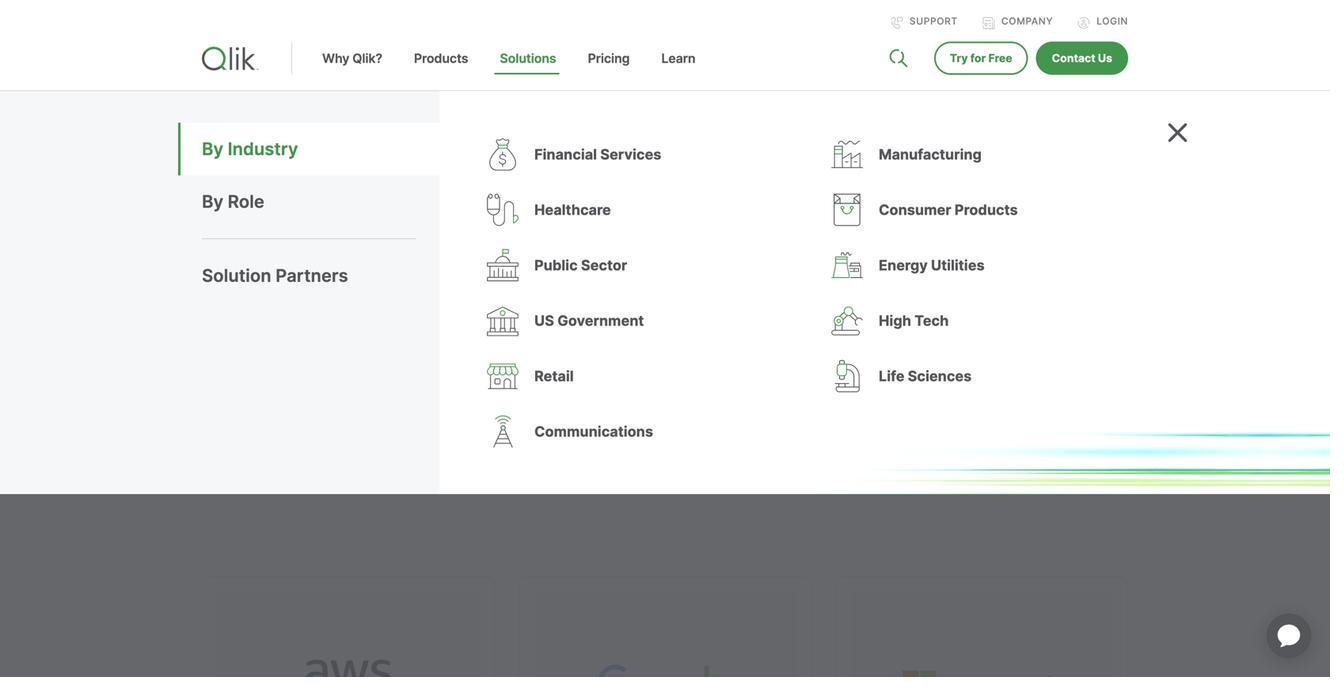 Task type: locate. For each thing, give the bounding box(es) containing it.
pricing button
[[572, 51, 646, 90]]

financial services image
[[487, 138, 519, 171]]

by role
[[202, 191, 264, 212]]

energy
[[879, 257, 928, 274]]

high
[[879, 312, 912, 329]]

by left role
[[202, 191, 223, 212]]

communications link
[[487, 415, 784, 448]]

2 by from the top
[[202, 191, 223, 212]]

why qlik? button
[[306, 51, 398, 90]]

learn button
[[646, 51, 712, 90]]

by inside by industry link
[[202, 138, 223, 160]]

solution partners link
[[202, 249, 440, 302]]

companies
[[202, 336, 293, 359]]

company
[[1002, 15, 1053, 27]]

support
[[910, 15, 958, 27]]

1 vertical spatial products
[[955, 201, 1018, 219]]

technology
[[344, 198, 522, 238]]

healthcare
[[535, 201, 611, 219]]

by
[[202, 138, 223, 160], [202, 191, 223, 212]]

communications image
[[487, 415, 519, 448]]

customers
[[234, 366, 322, 390]]

partners inside featured technology partners
[[202, 238, 332, 278]]

life sciences link
[[832, 360, 1129, 393]]

us
[[535, 312, 554, 329]]

products down manufacturing link at right
[[955, 201, 1018, 219]]

energy utilities image
[[832, 250, 863, 281]]

maximize
[[327, 366, 405, 390]]

try for free
[[950, 51, 1013, 65]]

0 horizontal spatial products
[[414, 51, 468, 66]]

consumer products
[[879, 201, 1018, 219]]

with
[[313, 305, 348, 329]]

innovative
[[367, 336, 451, 359]]

high tech
[[879, 312, 949, 329]]

retail
[[535, 367, 574, 385]]

by left industry
[[202, 138, 223, 160]]

1 by from the top
[[202, 138, 223, 160]]

1 horizontal spatial products
[[955, 201, 1018, 219]]

why
[[322, 51, 350, 66]]

contact
[[1052, 51, 1096, 65]]

why qlik?
[[322, 51, 382, 66]]

healthcare link
[[487, 194, 784, 226]]

qlik image
[[202, 47, 259, 70]]

0 vertical spatial products
[[414, 51, 468, 66]]

company image
[[983, 17, 995, 29]]

retail image
[[487, 361, 519, 391]]

featured partners: google image
[[535, 592, 796, 677]]

role
[[228, 191, 264, 212]]

communications
[[535, 423, 653, 440]]

featured partners: microsoft image
[[851, 592, 1113, 677]]

life sciences image
[[832, 360, 863, 393]]

products right qlik?
[[414, 51, 468, 66]]

financial services
[[535, 146, 662, 163]]

partners
[[202, 238, 332, 278], [276, 265, 348, 286]]

high tech image
[[832, 305, 863, 336]]

manufacturing link
[[832, 139, 1129, 170]]

contact us
[[1052, 51, 1113, 65]]

qlik partners with industry-leading technology companies offering innovative solutions that help our customers maximize the value of their data and analytics investments.
[[202, 305, 609, 420]]

our
[[202, 366, 229, 390]]

energy utilities link
[[832, 249, 1129, 281]]

1 vertical spatial by
[[202, 191, 223, 212]]

free
[[989, 51, 1013, 65]]

manufacturing image
[[832, 139, 863, 170]]

energy utilities
[[879, 257, 985, 274]]

by for by industry
[[202, 138, 223, 160]]

analytics
[[238, 397, 312, 420]]

0 vertical spatial by
[[202, 138, 223, 160]]

partners
[[238, 305, 308, 329]]

products
[[414, 51, 468, 66], [955, 201, 1018, 219]]

company link
[[983, 15, 1053, 29]]

application
[[1248, 595, 1331, 677]]

by inside by role button
[[202, 191, 223, 212]]

products button
[[398, 51, 484, 90]]

for
[[971, 51, 986, 65]]

try
[[950, 51, 968, 65]]

by for by role
[[202, 191, 223, 212]]

help
[[573, 336, 609, 359]]

services
[[601, 146, 662, 163]]

products inside button
[[414, 51, 468, 66]]

us
[[1098, 51, 1113, 65]]



Task type: describe. For each thing, give the bounding box(es) containing it.
login
[[1097, 15, 1129, 27]]

by industry button
[[202, 123, 440, 175]]

investments.
[[316, 397, 422, 420]]

us government
[[535, 312, 644, 329]]

public sector link
[[487, 249, 784, 281]]

featured
[[202, 198, 337, 238]]

offering
[[298, 336, 362, 359]]

solutions
[[456, 336, 531, 359]]

financial
[[535, 146, 597, 163]]

value
[[442, 366, 486, 390]]

leading
[[428, 305, 489, 329]]

retail link
[[487, 360, 784, 392]]

learn
[[662, 51, 696, 66]]

public
[[535, 257, 578, 274]]

of
[[491, 366, 508, 390]]

featured partners: aws image
[[218, 592, 479, 677]]

partners inside button
[[276, 265, 348, 286]]

high tech link
[[832, 305, 1129, 337]]

sector
[[581, 257, 627, 274]]

consumer products link
[[832, 193, 1129, 226]]

login link
[[1078, 15, 1129, 29]]

us government link
[[487, 305, 784, 337]]

login image
[[1078, 17, 1091, 29]]

and
[[202, 397, 233, 420]]

industry-
[[353, 305, 428, 329]]

solution
[[202, 265, 271, 286]]

pricing
[[588, 51, 630, 66]]

try for free link
[[934, 42, 1028, 75]]

solutions
[[500, 51, 556, 66]]

government
[[558, 312, 644, 329]]

sciences
[[908, 367, 972, 385]]

financial services link
[[487, 138, 784, 171]]

healthcare image
[[487, 194, 519, 226]]

qlik?
[[353, 51, 382, 66]]

qlik
[[202, 305, 233, 329]]

public sector image
[[487, 249, 519, 281]]

by industry
[[202, 138, 298, 160]]

solutions button
[[484, 51, 572, 90]]

consumer products image
[[832, 193, 863, 226]]

life sciences
[[879, 367, 972, 385]]

support link
[[891, 15, 958, 29]]

their
[[512, 366, 550, 390]]

featured technology partners
[[202, 198, 522, 278]]

that
[[535, 336, 569, 359]]

technology
[[494, 305, 587, 329]]

contact us link
[[1036, 42, 1129, 75]]

featured technology partners - main banner image
[[677, 93, 1235, 529]]

the
[[410, 366, 437, 390]]

consumer
[[879, 201, 952, 219]]

us government image
[[487, 305, 519, 337]]

tech
[[915, 312, 949, 329]]

life
[[879, 367, 905, 385]]

solution partners
[[202, 265, 348, 286]]

by industry link
[[202, 123, 440, 175]]

support image
[[891, 17, 904, 29]]

solution partners button
[[202, 238, 440, 302]]

industry
[[228, 138, 298, 160]]

by role link
[[202, 175, 440, 228]]

public sector
[[535, 257, 627, 274]]

manufacturing
[[879, 146, 982, 163]]

close search image
[[1168, 123, 1188, 143]]

utilities
[[931, 257, 985, 274]]

data
[[555, 366, 592, 390]]

by role button
[[202, 175, 440, 228]]



Task type: vqa. For each thing, say whether or not it's contained in the screenshot.
MAXIMIZE
yes



